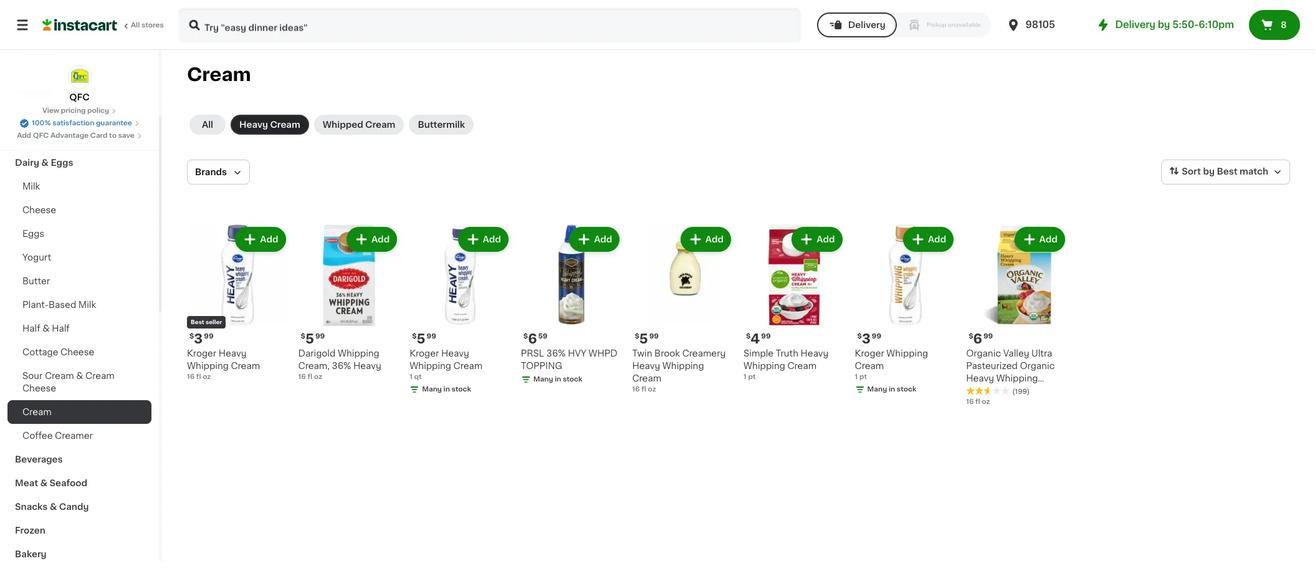 Task type: locate. For each thing, give the bounding box(es) containing it.
1 $ 5 99 from the left
[[301, 332, 325, 345]]

cheese down half & half link
[[61, 348, 94, 357]]

2 1 from the left
[[855, 373, 858, 380]]

based
[[49, 300, 76, 309]]

delivery for delivery by 5:50-6:10pm
[[1116, 20, 1156, 29]]

oz down cream,
[[314, 373, 322, 380]]

by inside field
[[1203, 167, 1215, 176]]

3 kroger from the left
[[410, 349, 439, 358]]

1 vertical spatial best
[[191, 319, 204, 325]]

2 $ from the left
[[301, 333, 305, 339]]

sort
[[1182, 167, 1201, 176]]

1 $ 3 99 from the left
[[190, 332, 214, 345]]

3 $ 5 99 from the left
[[635, 332, 659, 345]]

1 horizontal spatial qfc
[[69, 93, 90, 102]]

best left seller at the bottom left of the page
[[191, 319, 204, 325]]

$ 5 99 up darigold
[[301, 332, 325, 345]]

0 horizontal spatial half
[[22, 324, 40, 333]]

1 horizontal spatial stock
[[563, 376, 583, 382]]

hvy
[[568, 349, 586, 358]]

7 $ from the left
[[635, 333, 639, 339]]

3 down best seller
[[194, 332, 203, 345]]

99 down best seller
[[204, 333, 214, 339]]

5 up darigold
[[305, 332, 314, 345]]

valley
[[1003, 349, 1029, 358]]

meat & seafood
[[15, 479, 87, 487]]

6 up pasteurized
[[973, 332, 982, 345]]

99 inside $ 6 99
[[984, 333, 993, 339]]

many for 3
[[867, 386, 887, 392]]

kroger for 3
[[855, 349, 884, 358]]

milk link
[[7, 175, 151, 198]]

99 up "kroger whipping cream 1 pt"
[[872, 333, 882, 339]]

3 1 from the left
[[410, 373, 413, 380]]

2 horizontal spatial in
[[889, 386, 895, 392]]

1 pt from the left
[[748, 373, 756, 380]]

0 horizontal spatial kroger
[[187, 349, 216, 358]]

1 horizontal spatial eggs
[[51, 158, 73, 167]]

& left candy
[[50, 502, 57, 511]]

seller
[[206, 319, 222, 325]]

all stores link
[[42, 7, 165, 42]]

by left 5:50-
[[1158, 20, 1170, 29]]

2 horizontal spatial 5
[[639, 332, 648, 345]]

1 horizontal spatial $ 5 99
[[412, 332, 436, 345]]

service type group
[[817, 12, 991, 37]]

sour cream & cream cheese
[[22, 372, 115, 393]]

many down topping
[[533, 376, 553, 382]]

candy
[[59, 502, 89, 511]]

half & half link
[[7, 317, 151, 340]]

2 half from the left
[[52, 324, 70, 333]]

thanksgiving link
[[7, 103, 151, 127]]

$ up qt
[[412, 333, 417, 339]]

add
[[17, 132, 31, 139], [260, 235, 278, 244], [371, 235, 390, 244], [483, 235, 501, 244], [594, 235, 612, 244], [706, 235, 724, 244], [817, 235, 835, 244], [928, 235, 946, 244], [1039, 235, 1058, 244]]

eggs up yogurt
[[22, 229, 44, 238]]

many in stock down "kroger whipping cream 1 pt"
[[867, 386, 917, 392]]

2 kroger from the left
[[855, 349, 884, 358]]

stock down kroger heavy whipping cream 1 qt
[[452, 386, 471, 392]]

None search field
[[178, 7, 801, 42]]

36% right cream,
[[332, 361, 351, 370]]

99 up twin
[[649, 333, 659, 339]]

qt
[[414, 373, 422, 380]]

heavy cream link
[[231, 115, 309, 135]]

bakery link
[[7, 542, 151, 561]]

& inside sour cream & cream cheese
[[76, 372, 83, 380]]

& for eggs
[[41, 158, 49, 167]]

creamer
[[55, 431, 93, 440]]

delivery inside button
[[848, 21, 886, 29]]

8 add button from the left
[[1016, 228, 1064, 251]]

$ for 4th add "button" from the right
[[635, 333, 639, 339]]

3 up "kroger whipping cream 1 pt"
[[862, 332, 871, 345]]

by right sort
[[1203, 167, 1215, 176]]

99 up kroger heavy whipping cream 1 qt
[[427, 333, 436, 339]]

99 up pasteurized
[[984, 333, 993, 339]]

$ for 7th add "button"
[[857, 333, 862, 339]]

all stores
[[131, 22, 164, 29]]

5 up kroger heavy whipping cream 1 qt
[[417, 332, 425, 345]]

$ inside $ 6 99
[[969, 333, 973, 339]]

milk down dairy
[[22, 182, 40, 191]]

in down topping
[[555, 376, 561, 382]]

0 vertical spatial 36%
[[547, 349, 566, 358]]

1 horizontal spatial half
[[52, 324, 70, 333]]

3
[[194, 332, 203, 345], [862, 332, 871, 345]]

5:50-
[[1173, 20, 1199, 29]]

cottage
[[22, 348, 58, 357]]

0 horizontal spatial 6
[[528, 332, 537, 345]]

$ up simple on the right bottom of page
[[746, 333, 751, 339]]

product group containing 4
[[744, 224, 845, 382]]

2 pt from the left
[[860, 373, 867, 380]]

all left stores
[[131, 22, 140, 29]]

beverages link
[[7, 448, 151, 471]]

prsl
[[521, 349, 544, 358]]

cheese down milk link
[[22, 206, 56, 214]]

cream inside simple truth heavy whipping cream 1 pt
[[788, 361, 817, 370]]

best seller
[[191, 319, 222, 325]]

1 vertical spatial cheese
[[61, 348, 94, 357]]

best
[[1217, 167, 1238, 176], [191, 319, 204, 325]]

4 product group from the left
[[521, 224, 622, 387]]

0 horizontal spatial qfc
[[33, 132, 49, 139]]

kroger inside "kroger whipping cream 1 pt"
[[855, 349, 884, 358]]

instacart logo image
[[42, 17, 117, 32]]

whipping inside "kroger whipping cream 1 pt"
[[887, 349, 928, 358]]

eggs down advantage
[[51, 158, 73, 167]]

2 horizontal spatial many in stock
[[867, 386, 917, 392]]

1
[[744, 373, 747, 380], [855, 373, 858, 380], [410, 373, 413, 380]]

3 99 from the left
[[761, 333, 771, 339]]

0 horizontal spatial eggs
[[22, 229, 44, 238]]

5 $ from the left
[[857, 333, 862, 339]]

2 3 from the left
[[862, 332, 871, 345]]

2 horizontal spatial stock
[[897, 386, 917, 392]]

ultra
[[1032, 349, 1052, 358]]

1 horizontal spatial kroger
[[410, 349, 439, 358]]

seafood
[[50, 479, 87, 487]]

oz down best seller
[[203, 373, 211, 380]]

$ 5 99 for kroger heavy whipping cream
[[412, 332, 436, 345]]

1 horizontal spatial many
[[533, 376, 553, 382]]

0 vertical spatial qfc
[[69, 93, 90, 102]]

0 horizontal spatial 3
[[194, 332, 203, 345]]

7 product group from the left
[[855, 224, 956, 397]]

stock down "kroger whipping cream 1 pt"
[[897, 386, 917, 392]]

$ up pasteurized
[[969, 333, 973, 339]]

2 horizontal spatial $ 5 99
[[635, 332, 659, 345]]

0 vertical spatial best
[[1217, 167, 1238, 176]]

frozen
[[15, 526, 45, 535]]

7 99 from the left
[[984, 333, 993, 339]]

in down kroger heavy whipping cream 1 qt
[[444, 386, 450, 392]]

1 horizontal spatial organic
[[1020, 361, 1055, 370]]

99 right 4
[[761, 333, 771, 339]]

2 $ 3 99 from the left
[[857, 332, 882, 345]]

$ down best seller
[[190, 333, 194, 339]]

best match
[[1217, 167, 1269, 176]]

milk right based
[[78, 300, 96, 309]]

0 horizontal spatial in
[[444, 386, 450, 392]]

view pricing policy link
[[42, 106, 117, 116]]

6
[[528, 332, 537, 345], [973, 332, 982, 345]]

dairy
[[15, 158, 39, 167]]

heavy inside kroger heavy whipping cream 1 qt
[[441, 349, 469, 358]]

organic valley ultra pasteurized organic heavy whipping cream
[[966, 349, 1055, 395]]

1 vertical spatial by
[[1203, 167, 1215, 176]]

& inside 'link'
[[50, 502, 57, 511]]

1 vertical spatial organic
[[1020, 361, 1055, 370]]

1 vertical spatial milk
[[78, 300, 96, 309]]

0 horizontal spatial best
[[191, 319, 204, 325]]

0 vertical spatial milk
[[22, 182, 40, 191]]

advantage
[[50, 132, 89, 139]]

$ for second add "button" from left
[[301, 333, 305, 339]]

3 5 from the left
[[639, 332, 648, 345]]

2 horizontal spatial many
[[867, 386, 887, 392]]

99 for 3rd add "button" from the left
[[427, 333, 436, 339]]

organic down ultra
[[1020, 361, 1055, 370]]

many in stock down kroger heavy whipping cream 1 qt
[[422, 386, 471, 392]]

$ 3 99 down best seller
[[190, 332, 214, 345]]

0 horizontal spatial stock
[[452, 386, 471, 392]]

1 horizontal spatial delivery
[[1116, 20, 1156, 29]]

2 add button from the left
[[348, 228, 396, 251]]

0 horizontal spatial all
[[131, 22, 140, 29]]

1 horizontal spatial 36%
[[547, 349, 566, 358]]

16 inside kroger heavy whipping cream 16 fl oz
[[187, 373, 195, 380]]

1 horizontal spatial pt
[[860, 373, 867, 380]]

1 horizontal spatial 5
[[417, 332, 425, 345]]

eggs
[[51, 158, 73, 167], [22, 229, 44, 238]]

best inside best match sort by field
[[1217, 167, 1238, 176]]

& for candy
[[50, 502, 57, 511]]

half
[[22, 324, 40, 333], [52, 324, 70, 333]]

card
[[90, 132, 107, 139]]

cottage cheese
[[22, 348, 94, 357]]

6 $ from the left
[[412, 333, 417, 339]]

1 1 from the left
[[744, 373, 747, 380]]

★★★★★
[[966, 386, 1010, 395], [966, 386, 1010, 395]]

1 horizontal spatial all
[[202, 120, 213, 129]]

fl down pasteurized
[[976, 398, 980, 405]]

fl inside twin brook creamery heavy whipping cream 16 fl oz
[[642, 386, 646, 392]]

5 up twin
[[639, 332, 648, 345]]

cream inside kroger heavy whipping cream 1 qt
[[454, 361, 483, 370]]

plant-based milk
[[22, 300, 96, 309]]

pt inside "kroger whipping cream 1 pt"
[[860, 373, 867, 380]]

delivery
[[1116, 20, 1156, 29], [848, 21, 886, 29]]

organic down $ 6 99
[[966, 349, 1001, 358]]

1 99 from the left
[[204, 333, 214, 339]]

in
[[555, 376, 561, 382], [889, 386, 895, 392], [444, 386, 450, 392]]

& up "cottage"
[[43, 324, 50, 333]]

guarantee
[[96, 120, 132, 127]]

$ inside $ 4 99
[[746, 333, 751, 339]]

all for all
[[202, 120, 213, 129]]

pasteurized
[[966, 361, 1018, 370]]

16
[[187, 373, 195, 380], [298, 373, 306, 380], [632, 386, 640, 392], [966, 398, 974, 405]]

1 horizontal spatial 6
[[973, 332, 982, 345]]

99 for second add "button" from left
[[315, 333, 325, 339]]

in down "kroger whipping cream 1 pt"
[[889, 386, 895, 392]]

& right dairy
[[41, 158, 49, 167]]

2 6 from the left
[[973, 332, 982, 345]]

4 $ from the left
[[746, 333, 751, 339]]

0 horizontal spatial milk
[[22, 182, 40, 191]]

0 horizontal spatial pt
[[748, 373, 756, 380]]

kroger whipping cream 1 pt
[[855, 349, 928, 380]]

100% satisfaction guarantee
[[32, 120, 132, 127]]

product group
[[187, 224, 288, 382], [298, 224, 400, 382], [410, 224, 511, 397], [521, 224, 622, 387], [632, 224, 734, 394], [744, 224, 845, 382], [855, 224, 956, 397], [966, 224, 1068, 407]]

& for half
[[43, 324, 50, 333]]

many down "kroger whipping cream 1 pt"
[[867, 386, 887, 392]]

$ up darigold
[[301, 333, 305, 339]]

kroger for 5
[[410, 349, 439, 358]]

oz down twin
[[648, 386, 656, 392]]

half down plant-
[[22, 324, 40, 333]]

brook
[[655, 349, 680, 358]]

qfc down 100%
[[33, 132, 49, 139]]

2 $ 5 99 from the left
[[412, 332, 436, 345]]

fl down best seller
[[196, 373, 201, 380]]

36% up topping
[[547, 349, 566, 358]]

oz inside the darigold whipping cream, 36% heavy 16 fl oz
[[314, 373, 322, 380]]

6 for prsl
[[528, 332, 537, 345]]

& down cottage cheese link on the bottom left of the page
[[76, 372, 83, 380]]

recipes
[[15, 87, 52, 96]]

topping
[[521, 361, 562, 370]]

$ inside $ 6 59
[[523, 333, 528, 339]]

& right the meat
[[40, 479, 47, 487]]

$ up twin
[[635, 333, 639, 339]]

0 vertical spatial by
[[1158, 20, 1170, 29]]

0 horizontal spatial many in stock
[[422, 386, 471, 392]]

0 horizontal spatial by
[[1158, 20, 1170, 29]]

99 up darigold
[[315, 333, 325, 339]]

buttermilk
[[418, 120, 465, 129]]

1 kroger from the left
[[187, 349, 216, 358]]

kroger inside kroger heavy whipping cream 1 qt
[[410, 349, 439, 358]]

16 down best seller
[[187, 373, 195, 380]]

6 left 59
[[528, 332, 537, 345]]

qfc up view pricing policy link
[[69, 93, 90, 102]]

coffee
[[22, 431, 53, 440]]

0 horizontal spatial delivery
[[848, 21, 886, 29]]

fl down twin
[[642, 386, 646, 392]]

$ 5 99 for darigold whipping cream, 36% heavy
[[301, 332, 325, 345]]

1 5 from the left
[[305, 332, 314, 345]]

fl down cream,
[[308, 373, 312, 380]]

1 vertical spatial all
[[202, 120, 213, 129]]

99
[[204, 333, 214, 339], [315, 333, 325, 339], [761, 333, 771, 339], [872, 333, 882, 339], [427, 333, 436, 339], [649, 333, 659, 339], [984, 333, 993, 339]]

fl
[[196, 373, 201, 380], [308, 373, 312, 380], [642, 386, 646, 392], [976, 398, 980, 405]]

$ 3 99 up "kroger whipping cream 1 pt"
[[857, 332, 882, 345]]

meat
[[15, 479, 38, 487]]

1 vertical spatial 36%
[[332, 361, 351, 370]]

1 6 from the left
[[528, 332, 537, 345]]

16 down cream,
[[298, 373, 306, 380]]

$ 5 99 up twin
[[635, 332, 659, 345]]

in for 3
[[889, 386, 895, 392]]

16 inside twin brook creamery heavy whipping cream 16 fl oz
[[632, 386, 640, 392]]

1 horizontal spatial 1
[[744, 373, 747, 380]]

1 horizontal spatial best
[[1217, 167, 1238, 176]]

5 add button from the left
[[682, 228, 730, 251]]

99 for 6th add "button" from left
[[761, 333, 771, 339]]

all up "brands"
[[202, 120, 213, 129]]

yogurt
[[22, 253, 51, 262]]

by
[[1158, 20, 1170, 29], [1203, 167, 1215, 176]]

0 horizontal spatial $ 3 99
[[190, 332, 214, 345]]

0 horizontal spatial organic
[[966, 349, 1001, 358]]

delivery for delivery
[[848, 21, 886, 29]]

3 $ from the left
[[523, 333, 528, 339]]

many for 5
[[422, 386, 442, 392]]

stock down prsl 36% hvy whpd topping
[[563, 376, 583, 382]]

cream inside "kroger whipping cream 1 pt"
[[855, 361, 884, 370]]

1 horizontal spatial 3
[[862, 332, 871, 345]]

8
[[1281, 21, 1287, 29]]

all
[[131, 22, 140, 29], [202, 120, 213, 129]]

2 vertical spatial cheese
[[22, 384, 56, 393]]

2 horizontal spatial 1
[[855, 373, 858, 380]]

frozen link
[[7, 519, 151, 542]]

6 product group from the left
[[744, 224, 845, 382]]

5 99 from the left
[[427, 333, 436, 339]]

1 horizontal spatial many in stock
[[533, 376, 583, 382]]

brands button
[[187, 160, 250, 185]]

heavy inside the darigold whipping cream, 36% heavy 16 fl oz
[[353, 361, 381, 370]]

0 horizontal spatial 36%
[[332, 361, 351, 370]]

0 vertical spatial eggs
[[51, 158, 73, 167]]

whipping inside the darigold whipping cream, 36% heavy 16 fl oz
[[338, 349, 379, 358]]

$ for 3rd add "button" from the left
[[412, 333, 417, 339]]

99 inside $ 4 99
[[761, 333, 771, 339]]

1 horizontal spatial $ 3 99
[[857, 332, 882, 345]]

1 product group from the left
[[187, 224, 288, 382]]

half down plant-based milk
[[52, 324, 70, 333]]

1 vertical spatial qfc
[[33, 132, 49, 139]]

fl inside kroger heavy whipping cream 16 fl oz
[[196, 373, 201, 380]]

16 down twin
[[632, 386, 640, 392]]

0 horizontal spatial many
[[422, 386, 442, 392]]

1 vertical spatial eggs
[[22, 229, 44, 238]]

whipping
[[338, 349, 379, 358], [887, 349, 928, 358], [187, 361, 229, 370], [744, 361, 785, 370], [410, 361, 451, 370], [662, 361, 704, 370], [996, 374, 1038, 383]]

heavy inside kroger heavy whipping cream 16 fl oz
[[219, 349, 247, 358]]

$ 5 99 for twin brook creamery heavy whipping cream
[[635, 332, 659, 345]]

1 horizontal spatial by
[[1203, 167, 1215, 176]]

8 $ from the left
[[969, 333, 973, 339]]

by for delivery
[[1158, 20, 1170, 29]]

98105 button
[[1006, 7, 1081, 42]]

$ left 59
[[523, 333, 528, 339]]

butter link
[[7, 269, 151, 293]]

$ for 1st add "button" from left
[[190, 333, 194, 339]]

2 horizontal spatial kroger
[[855, 349, 884, 358]]

heavy inside twin brook creamery heavy whipping cream 16 fl oz
[[632, 361, 660, 370]]

2 99 from the left
[[315, 333, 325, 339]]

2 5 from the left
[[417, 332, 425, 345]]

policy
[[87, 107, 109, 114]]

0 horizontal spatial 1
[[410, 373, 413, 380]]

$ for fourth add "button" from the left
[[523, 333, 528, 339]]

many down kroger heavy whipping cream 1 qt
[[422, 386, 442, 392]]

$ 5 99 up kroger heavy whipping cream 1 qt
[[412, 332, 436, 345]]

produce
[[15, 135, 53, 143]]

0 horizontal spatial $ 5 99
[[301, 332, 325, 345]]

4 99 from the left
[[872, 333, 882, 339]]

3 for kroger heavy whipping cream
[[194, 332, 203, 345]]

1 3 from the left
[[194, 332, 203, 345]]

best left match
[[1217, 167, 1238, 176]]

$ for 1st add "button" from the right
[[969, 333, 973, 339]]

sort by
[[1182, 167, 1215, 176]]

99 for 4th add "button" from the right
[[649, 333, 659, 339]]

$ up "kroger whipping cream 1 pt"
[[857, 333, 862, 339]]

cheese down sour
[[22, 384, 56, 393]]

6 99 from the left
[[649, 333, 659, 339]]

1 $ from the left
[[190, 333, 194, 339]]

6 add button from the left
[[793, 228, 841, 251]]

darigold whipping cream, 36% heavy 16 fl oz
[[298, 349, 381, 380]]

dairy & eggs link
[[7, 151, 151, 175]]

many in stock down topping
[[533, 376, 583, 382]]

59
[[538, 333, 548, 339]]

0 horizontal spatial 5
[[305, 332, 314, 345]]

0 vertical spatial all
[[131, 22, 140, 29]]



Task type: vqa. For each thing, say whether or not it's contained in the screenshot.
SPIRITS related to Total Wine & More
no



Task type: describe. For each thing, give the bounding box(es) containing it.
cheese link
[[7, 198, 151, 222]]

dairy & eggs
[[15, 158, 73, 167]]

many in stock for 3
[[867, 386, 917, 392]]

5 for kroger heavy whipping cream
[[417, 332, 425, 345]]

Search field
[[180, 9, 800, 41]]

yogurt link
[[7, 246, 151, 269]]

whipping inside kroger heavy whipping cream 1 qt
[[410, 361, 451, 370]]

Best match Sort by field
[[1161, 160, 1290, 185]]

3 product group from the left
[[410, 224, 511, 397]]

all for all stores
[[131, 22, 140, 29]]

simple
[[744, 349, 774, 358]]

pricing
[[61, 107, 86, 114]]

7 add button from the left
[[904, 228, 953, 251]]

8 button
[[1249, 10, 1300, 40]]

match
[[1240, 167, 1269, 176]]

5 for darigold whipping cream, 36% heavy
[[305, 332, 314, 345]]

in for 5
[[444, 386, 450, 392]]

thanksgiving
[[15, 111, 75, 120]]

qfc logo image
[[68, 65, 91, 89]]

kroger heavy whipping cream 1 qt
[[410, 349, 483, 380]]

1 horizontal spatial in
[[555, 376, 561, 382]]

5 product group from the left
[[632, 224, 734, 394]]

whipped cream
[[323, 120, 395, 129]]

eggs inside the dairy & eggs link
[[51, 158, 73, 167]]

whipping inside simple truth heavy whipping cream 1 pt
[[744, 361, 785, 370]]

best for best seller
[[191, 319, 204, 325]]

brands
[[195, 168, 227, 176]]

coffee creamer link
[[7, 424, 151, 448]]

0 vertical spatial organic
[[966, 349, 1001, 358]]

cream,
[[298, 361, 330, 370]]

cream inside twin brook creamery heavy whipping cream 16 fl oz
[[632, 374, 661, 383]]

twin brook creamery heavy whipping cream 16 fl oz
[[632, 349, 726, 392]]

cream inside organic valley ultra pasteurized organic heavy whipping cream
[[966, 386, 995, 395]]

16 fl oz
[[966, 398, 990, 405]]

stock for 3
[[897, 386, 917, 392]]

36% inside the darigold whipping cream, 36% heavy 16 fl oz
[[332, 361, 351, 370]]

save
[[118, 132, 135, 139]]

snacks & candy link
[[7, 495, 151, 519]]

all link
[[190, 115, 226, 135]]

whipping inside twin brook creamery heavy whipping cream 16 fl oz
[[662, 361, 704, 370]]

heavy inside simple truth heavy whipping cream 1 pt
[[801, 349, 829, 358]]

whipped
[[323, 120, 363, 129]]

many in stock for 5
[[422, 386, 471, 392]]

1 add button from the left
[[236, 228, 285, 251]]

99 for 1st add "button" from left
[[204, 333, 214, 339]]

100% satisfaction guarantee button
[[19, 116, 140, 128]]

16 down pasteurized
[[966, 398, 974, 405]]

qfc link
[[68, 65, 91, 103]]

98105
[[1026, 20, 1055, 29]]

view pricing policy
[[42, 107, 109, 114]]

heavy cream
[[239, 120, 300, 129]]

100%
[[32, 120, 51, 127]]

36% inside prsl 36% hvy whpd topping
[[547, 349, 566, 358]]

whipped cream link
[[314, 115, 404, 135]]

& for seafood
[[40, 479, 47, 487]]

8 product group from the left
[[966, 224, 1068, 407]]

produce link
[[7, 127, 151, 151]]

bakery
[[15, 550, 47, 559]]

stores
[[141, 22, 164, 29]]

darigold
[[298, 349, 336, 358]]

whipping inside kroger heavy whipping cream 16 fl oz
[[187, 361, 229, 370]]

coffee creamer
[[22, 431, 93, 440]]

4 add button from the left
[[570, 228, 619, 251]]

$ 3 99 for kroger whipping cream
[[857, 332, 882, 345]]

1 horizontal spatial milk
[[78, 300, 96, 309]]

delivery button
[[817, 12, 897, 37]]

to
[[109, 132, 117, 139]]

$ 3 99 for kroger heavy whipping cream
[[190, 332, 214, 345]]

oz inside kroger heavy whipping cream 16 fl oz
[[203, 373, 211, 380]]

$ 6 99
[[969, 332, 993, 345]]

whipping inside organic valley ultra pasteurized organic heavy whipping cream
[[996, 374, 1038, 383]]

1 inside kroger heavy whipping cream 1 qt
[[410, 373, 413, 380]]

5 for twin brook creamery heavy whipping cream
[[639, 332, 648, 345]]

(199)
[[1012, 388, 1030, 395]]

3 add button from the left
[[459, 228, 507, 251]]

1 inside simple truth heavy whipping cream 1 pt
[[744, 373, 747, 380]]

1 half from the left
[[22, 324, 40, 333]]

best for best match
[[1217, 167, 1238, 176]]

half & half
[[22, 324, 70, 333]]

99 for 1st add "button" from the right
[[984, 333, 993, 339]]

eggs inside eggs 'link'
[[22, 229, 44, 238]]

by for sort
[[1203, 167, 1215, 176]]

snacks & candy
[[15, 502, 89, 511]]

delivery by 5:50-6:10pm
[[1116, 20, 1234, 29]]

sour cream & cream cheese link
[[7, 364, 151, 400]]

6 for organic
[[973, 332, 982, 345]]

pt inside simple truth heavy whipping cream 1 pt
[[748, 373, 756, 380]]

plant-based milk link
[[7, 293, 151, 317]]

3 for kroger whipping cream
[[862, 332, 871, 345]]

fl inside the darigold whipping cream, 36% heavy 16 fl oz
[[308, 373, 312, 380]]

oz down pasteurized
[[982, 398, 990, 405]]

lists
[[35, 43, 56, 52]]

beverages
[[15, 455, 63, 464]]

kroger heavy whipping cream 16 fl oz
[[187, 349, 260, 380]]

cream inside kroger heavy whipping cream 16 fl oz
[[231, 361, 260, 370]]

2 product group from the left
[[298, 224, 400, 382]]

1 inside "kroger whipping cream 1 pt"
[[855, 373, 858, 380]]

stock for 5
[[452, 386, 471, 392]]

$ 4 99
[[746, 332, 771, 345]]

prsl 36% hvy whpd topping
[[521, 349, 618, 370]]

heavy inside organic valley ultra pasteurized organic heavy whipping cream
[[966, 374, 994, 383]]

delivery by 5:50-6:10pm link
[[1096, 17, 1234, 32]]

cream inside "link"
[[22, 408, 52, 416]]

creamery
[[682, 349, 726, 358]]

truth
[[776, 349, 799, 358]]

16 inside the darigold whipping cream, 36% heavy 16 fl oz
[[298, 373, 306, 380]]

0 vertical spatial cheese
[[22, 206, 56, 214]]

cottage cheese link
[[7, 340, 151, 364]]

oz inside twin brook creamery heavy whipping cream 16 fl oz
[[648, 386, 656, 392]]

recipes link
[[7, 80, 151, 103]]

$ 6 59
[[523, 332, 548, 345]]

twin
[[632, 349, 652, 358]]

cream link
[[7, 400, 151, 424]]

satisfaction
[[52, 120, 94, 127]]

butter
[[22, 277, 50, 286]]

99 for 7th add "button"
[[872, 333, 882, 339]]

4
[[751, 332, 760, 345]]

buttermilk link
[[409, 115, 474, 135]]

$ for 6th add "button" from left
[[746, 333, 751, 339]]

meat & seafood link
[[7, 471, 151, 495]]

view
[[42, 107, 59, 114]]

simple truth heavy whipping cream 1 pt
[[744, 349, 829, 380]]

cheese inside sour cream & cream cheese
[[22, 384, 56, 393]]

kroger inside kroger heavy whipping cream 16 fl oz
[[187, 349, 216, 358]]



